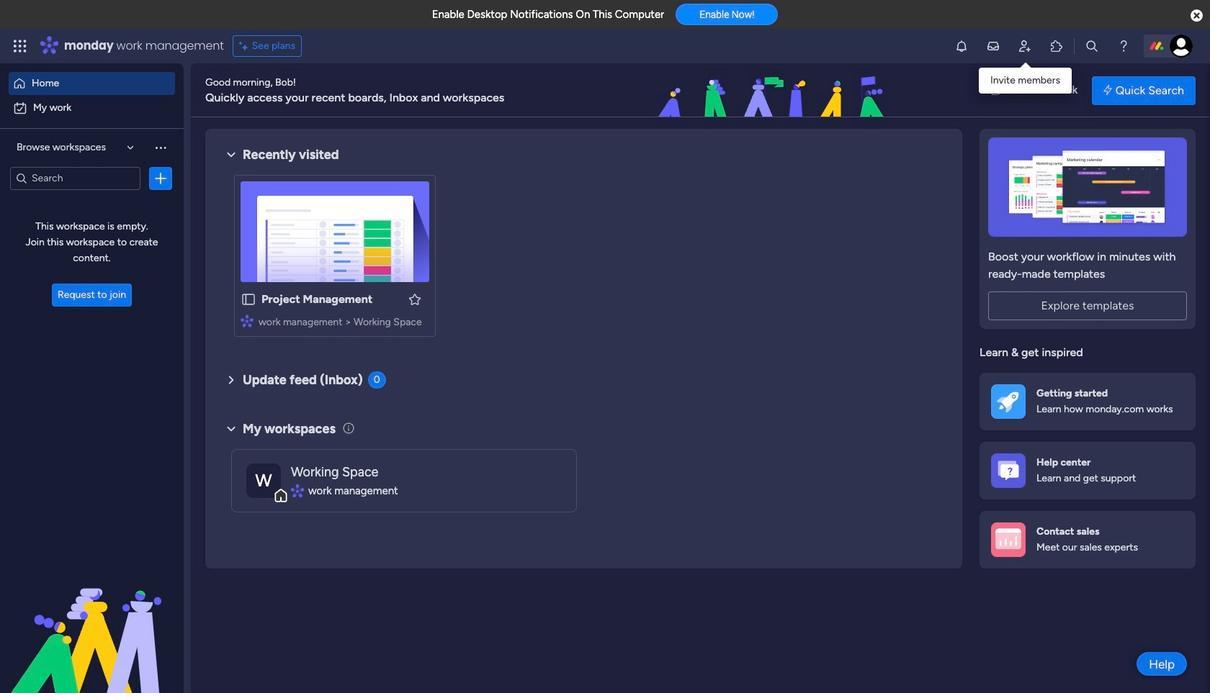 Task type: describe. For each thing, give the bounding box(es) containing it.
1 horizontal spatial lottie animation image
[[572, 63, 977, 118]]

0 vertical spatial lottie animation element
[[572, 63, 977, 118]]

add to favorites image
[[408, 292, 422, 306]]

dapulse close image
[[1191, 9, 1203, 23]]

see plans image
[[239, 38, 252, 54]]

bob builder image
[[1170, 35, 1193, 58]]

1 vertical spatial lottie animation image
[[0, 548, 184, 694]]

0 element
[[368, 372, 386, 389]]

public board image
[[241, 292, 256, 308]]

getting started element
[[980, 373, 1196, 430]]

workspace options image
[[153, 140, 168, 155]]

search everything image
[[1085, 39, 1099, 53]]

v2 user feedback image
[[991, 82, 1002, 98]]

templates image image
[[993, 138, 1183, 237]]

invite members image
[[1018, 39, 1032, 53]]

help image
[[1116, 39, 1131, 53]]



Task type: vqa. For each thing, say whether or not it's contained in the screenshot.
Move to board
no



Task type: locate. For each thing, give the bounding box(es) containing it.
1 horizontal spatial lottie animation element
[[572, 63, 977, 118]]

select product image
[[13, 39, 27, 53]]

Search in workspace field
[[30, 170, 120, 187]]

workspace image
[[246, 464, 281, 498]]

close recently visited image
[[223, 146, 240, 164]]

0 horizontal spatial lottie animation image
[[0, 548, 184, 694]]

lottie animation image
[[572, 63, 977, 118], [0, 548, 184, 694]]

contact sales element
[[980, 511, 1196, 569]]

1 option from the top
[[9, 72, 175, 95]]

0 vertical spatial option
[[9, 72, 175, 95]]

v2 bolt switch image
[[1104, 82, 1112, 98]]

lottie animation element
[[572, 63, 977, 118], [0, 548, 184, 694]]

notifications image
[[954, 39, 969, 53]]

1 vertical spatial option
[[9, 97, 175, 120]]

1 vertical spatial lottie animation element
[[0, 548, 184, 694]]

option
[[9, 72, 175, 95], [9, 97, 175, 120]]

help center element
[[980, 442, 1196, 500]]

open update feed (inbox) image
[[223, 372, 240, 389]]

0 vertical spatial lottie animation image
[[572, 63, 977, 118]]

options image
[[153, 171, 168, 185]]

close my workspaces image
[[223, 420, 240, 438]]

0 horizontal spatial lottie animation element
[[0, 548, 184, 694]]

monday marketplace image
[[1049, 39, 1064, 53]]

update feed image
[[986, 39, 1000, 53]]

2 option from the top
[[9, 97, 175, 120]]



